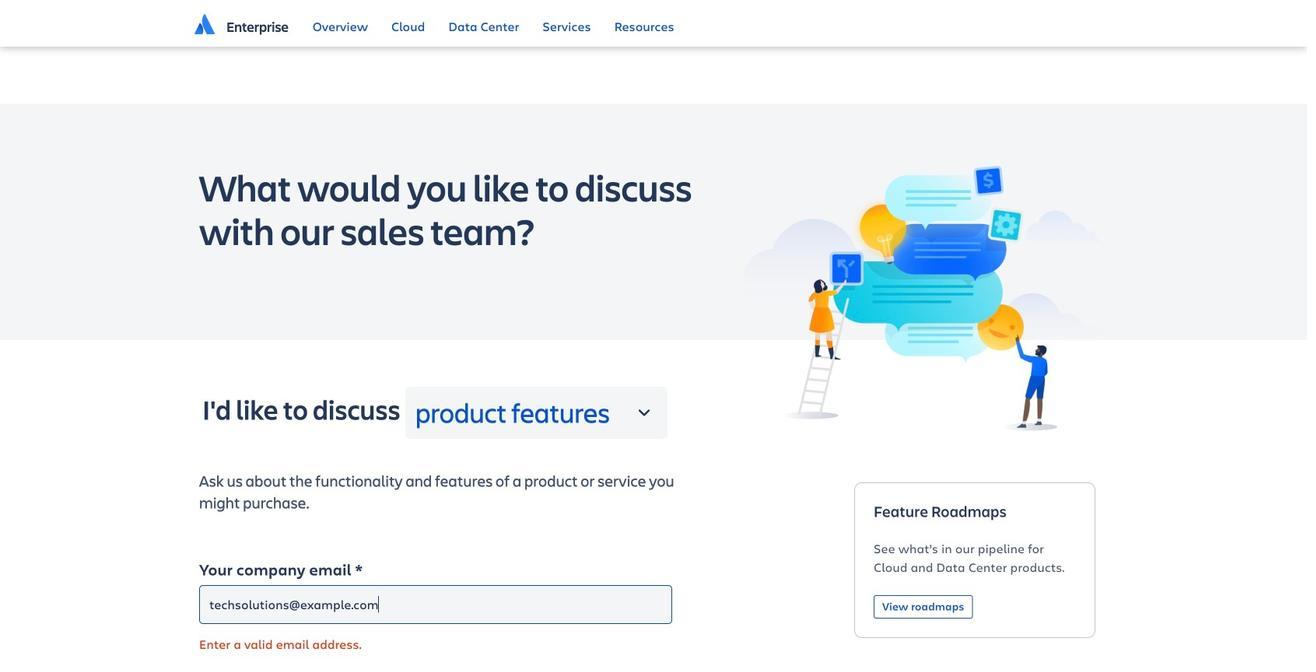 Task type: vqa. For each thing, say whether or not it's contained in the screenshot.
email field
yes



Task type: locate. For each thing, give the bounding box(es) containing it.
None email field
[[199, 585, 672, 624]]

atlassian logo image
[[195, 14, 215, 34]]



